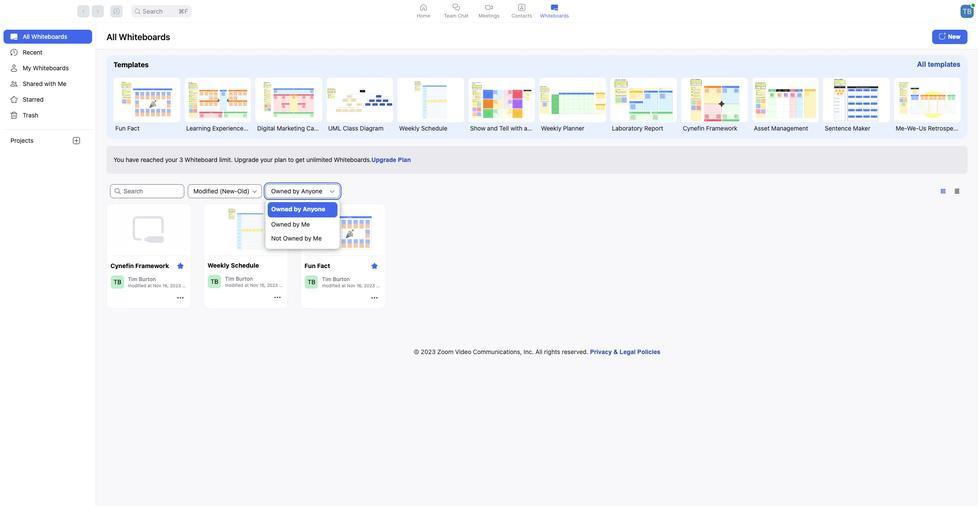 Task type: describe. For each thing, give the bounding box(es) containing it.
video on image
[[486, 4, 493, 11]]

chat
[[458, 12, 469, 19]]

team
[[444, 12, 457, 19]]

home
[[417, 12, 431, 19]]

search
[[143, 7, 163, 15]]

home button
[[407, 0, 440, 22]]

team chat
[[444, 12, 469, 19]]

team chat image
[[453, 4, 460, 11]]

video on image
[[486, 4, 493, 11]]



Task type: locate. For each thing, give the bounding box(es) containing it.
whiteboards
[[541, 12, 569, 19]]

team chat button
[[440, 0, 473, 22]]

home small image
[[420, 4, 427, 11], [420, 4, 427, 11]]

meetings button
[[473, 0, 506, 22]]

profile contact image
[[519, 4, 526, 11], [519, 4, 526, 11]]

team chat image
[[453, 4, 460, 11]]

magnifier image
[[135, 9, 140, 14]]

tab list containing home
[[407, 0, 571, 22]]

tab list
[[407, 0, 571, 22]]

whiteboard small image
[[551, 4, 558, 11]]

whiteboard small image
[[551, 4, 558, 11]]

whiteboards button
[[539, 0, 571, 22]]

contacts button
[[506, 0, 539, 22]]

magnifier image
[[135, 9, 140, 14]]

meetings
[[479, 12, 500, 19]]

contacts
[[512, 12, 532, 19]]

tb
[[963, 7, 972, 16]]

⌘f
[[179, 7, 188, 15]]

online image
[[972, 3, 976, 7], [972, 3, 976, 7]]



